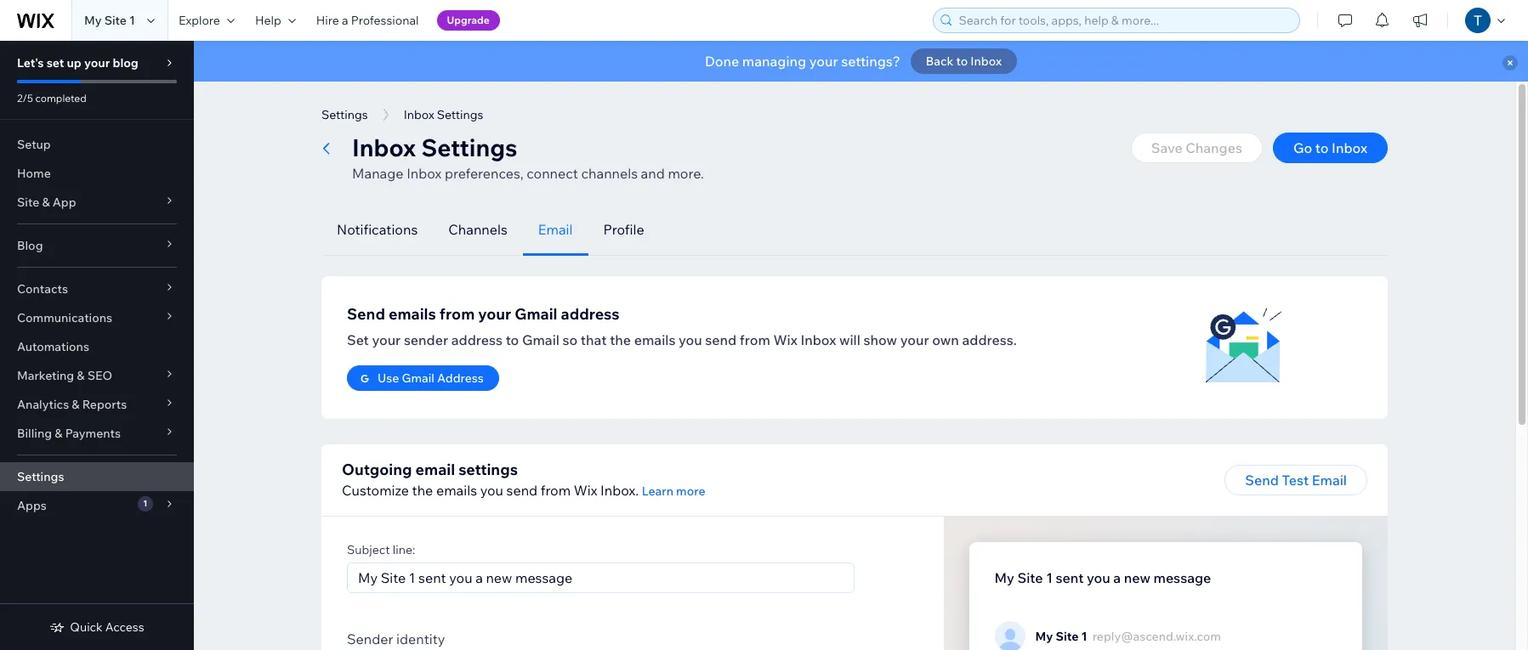 Task type: describe. For each thing, give the bounding box(es) containing it.
blog
[[113, 55, 138, 71]]

back to inbox
[[926, 54, 1002, 69]]

setup link
[[0, 130, 194, 159]]

email
[[415, 460, 455, 480]]

& for analytics
[[72, 397, 80, 412]]

outgoing email settings customize the emails you send from wix inbox. learn more
[[342, 460, 705, 499]]

your up address
[[478, 304, 511, 324]]

settings button
[[313, 102, 376, 128]]

test
[[1282, 472, 1309, 489]]

blog
[[17, 238, 43, 253]]

identity
[[396, 631, 445, 648]]

will
[[839, 332, 860, 349]]

that
[[581, 332, 607, 349]]

email inside button
[[1312, 472, 1347, 489]]

upgrade
[[447, 14, 490, 26]]

emails inside outgoing email settings customize the emails you send from wix inbox. learn more
[[436, 482, 477, 499]]

profile
[[603, 221, 644, 238]]

to for go
[[1315, 139, 1329, 156]]

set
[[47, 55, 64, 71]]

professional
[[351, 13, 419, 28]]

show
[[864, 332, 897, 349]]

your left own
[[900, 332, 929, 349]]

access
[[105, 620, 144, 635]]

hire a professional
[[316, 13, 419, 28]]

explore
[[179, 13, 220, 28]]

done managing your settings?
[[705, 53, 900, 70]]

my site 1 sent you a new message
[[995, 570, 1211, 587]]

settings inside 'sidebar' element
[[17, 469, 64, 485]]

inbox up manage
[[352, 133, 416, 162]]

more.
[[668, 165, 704, 182]]

billing & payments
[[17, 426, 121, 441]]

sender
[[347, 631, 393, 648]]

inbox inside the "done managing your settings?" alert
[[971, 54, 1002, 69]]

1 horizontal spatial a
[[1113, 570, 1121, 587]]

hire a professional link
[[306, 0, 429, 41]]

to for back
[[956, 54, 968, 69]]

inbox settings manage inbox preferences, connect channels and more.
[[352, 133, 704, 182]]

message
[[1154, 570, 1211, 587]]

send inside outgoing email settings customize the emails you send from wix inbox. learn more
[[506, 482, 538, 499]]

site for my site 1
[[104, 13, 127, 28]]

send for emails
[[347, 304, 385, 324]]

inbox right manage
[[407, 165, 442, 182]]

1 for my site 1 reply@ascend.wix.com
[[1081, 629, 1087, 645]]

1 vertical spatial emails
[[634, 332, 676, 349]]

my site 1 reply@ascend.wix.com
[[1035, 629, 1221, 645]]

settings?
[[841, 53, 900, 70]]

analytics
[[17, 397, 69, 412]]

reply@ascend.wix.com
[[1092, 629, 1221, 645]]

use gmail address button
[[347, 366, 499, 391]]

channels
[[581, 165, 638, 182]]

site for my site 1 sent you a new message
[[1017, 570, 1043, 587]]

line:
[[393, 543, 415, 558]]

send inside send emails from your gmail address set your sender address to gmail so that the emails you send from wix inbox will show your own address.
[[705, 332, 737, 349]]

so
[[563, 332, 578, 349]]

wix inside outgoing email settings customize the emails you send from wix inbox. learn more
[[574, 482, 597, 499]]

2 horizontal spatial from
[[740, 332, 770, 349]]

manage
[[352, 165, 404, 182]]

quick
[[70, 620, 103, 635]]

back to inbox button
[[910, 48, 1017, 74]]

inbox settings button
[[395, 102, 492, 128]]

settings inside 'button'
[[437, 107, 483, 122]]

billing
[[17, 426, 52, 441]]

let's
[[17, 55, 44, 71]]

sender
[[404, 332, 448, 349]]

customize
[[342, 482, 409, 499]]

2 vertical spatial my
[[1035, 629, 1053, 645]]

go
[[1293, 139, 1312, 156]]

& for billing
[[55, 426, 63, 441]]

preferences,
[[445, 165, 524, 182]]

back
[[926, 54, 954, 69]]

site & app button
[[0, 188, 194, 217]]

marketing & seo
[[17, 368, 112, 384]]

analytics & reports button
[[0, 390, 194, 419]]

my for my site 1 sent you a new message
[[995, 570, 1014, 587]]

inbox inside 'button'
[[404, 107, 434, 122]]

settings inside button
[[321, 107, 368, 122]]

outgoing
[[342, 460, 412, 480]]

reports
[[82, 397, 127, 412]]

inbox.
[[600, 482, 639, 499]]

setup
[[17, 137, 51, 152]]

to inside send emails from your gmail address set your sender address to gmail so that the emails you send from wix inbox will show your own address.
[[506, 332, 519, 349]]

1 horizontal spatial address
[[561, 304, 620, 324]]

blog button
[[0, 231, 194, 260]]

sender identity
[[347, 631, 445, 648]]

sidebar element
[[0, 41, 194, 651]]

send for test
[[1245, 472, 1279, 489]]

seo
[[87, 368, 112, 384]]

send test email
[[1245, 472, 1347, 489]]

0 vertical spatial from
[[440, 304, 475, 324]]

sent
[[1056, 570, 1084, 587]]

my site 1
[[84, 13, 135, 28]]

learn more link
[[642, 484, 705, 499]]

go to inbox button
[[1273, 133, 1388, 163]]

own
[[932, 332, 959, 349]]

0 vertical spatial emails
[[389, 304, 436, 324]]

inbox inside send emails from your gmail address set your sender address to gmail so that the emails you send from wix inbox will show your own address.
[[801, 332, 836, 349]]



Task type: vqa. For each thing, say whether or not it's contained in the screenshot.
"8" at the right of page
no



Task type: locate. For each thing, give the bounding box(es) containing it.
send inside send emails from your gmail address set your sender address to gmail so that the emails you send from wix inbox will show your own address.
[[347, 304, 385, 324]]

1 horizontal spatial the
[[610, 332, 631, 349]]

the inside send emails from your gmail address set your sender address to gmail so that the emails you send from wix inbox will show your own address.
[[610, 332, 631, 349]]

1 vertical spatial the
[[412, 482, 433, 499]]

subject
[[347, 543, 390, 558]]

0 horizontal spatial the
[[412, 482, 433, 499]]

&
[[42, 195, 50, 210], [77, 368, 85, 384], [72, 397, 80, 412], [55, 426, 63, 441]]

email right test
[[1312, 472, 1347, 489]]

let's set up your blog
[[17, 55, 138, 71]]

1 inside 'sidebar' element
[[143, 498, 147, 509]]

my up let's set up your blog
[[84, 13, 102, 28]]

you inside outgoing email settings customize the emails you send from wix inbox. learn more
[[480, 482, 503, 499]]

set
[[347, 332, 369, 349]]

your inside alert
[[809, 53, 838, 70]]

0 vertical spatial send
[[347, 304, 385, 324]]

connect
[[527, 165, 578, 182]]

0 horizontal spatial wix
[[574, 482, 597, 499]]

Write your email subject here… field
[[353, 564, 849, 593]]

0 vertical spatial my
[[84, 13, 102, 28]]

marketing & seo button
[[0, 361, 194, 390]]

payments
[[65, 426, 121, 441]]

automations link
[[0, 332, 194, 361]]

use gmail address
[[378, 371, 484, 386]]

address.
[[962, 332, 1017, 349]]

help
[[255, 13, 281, 28]]

email down 'connect'
[[538, 221, 573, 238]]

site for my site 1 reply@ascend.wix.com
[[1056, 629, 1079, 645]]

hire
[[316, 13, 339, 28]]

inbox right go
[[1332, 139, 1367, 156]]

gmail inside button
[[402, 371, 435, 386]]

1 horizontal spatial wix
[[773, 332, 798, 349]]

wix left will
[[773, 332, 798, 349]]

1 for my site 1
[[129, 13, 135, 28]]

1 horizontal spatial my
[[995, 570, 1014, 587]]

1 down settings link
[[143, 498, 147, 509]]

a
[[342, 13, 348, 28], [1113, 570, 1121, 587]]

1 vertical spatial address
[[451, 332, 503, 349]]

1 vertical spatial send
[[506, 482, 538, 499]]

completed
[[35, 92, 87, 105]]

my down my site 1 sent you a new message
[[1035, 629, 1053, 645]]

address up address
[[451, 332, 503, 349]]

send up set
[[347, 304, 385, 324]]

0 horizontal spatial my
[[84, 13, 102, 28]]

Search for tools, apps, help & more... field
[[954, 9, 1294, 32]]

up
[[67, 55, 82, 71]]

settings
[[458, 460, 518, 480]]

upgrade button
[[437, 10, 500, 31]]

done managing your settings? alert
[[194, 41, 1528, 82]]

home link
[[0, 159, 194, 188]]

2 horizontal spatial you
[[1087, 570, 1110, 587]]

& left app
[[42, 195, 50, 210]]

2 vertical spatial you
[[1087, 570, 1110, 587]]

your right up
[[84, 55, 110, 71]]

quick access
[[70, 620, 144, 635]]

to right go
[[1315, 139, 1329, 156]]

site up blog in the top left of the page
[[104, 13, 127, 28]]

address
[[437, 371, 484, 386]]

1 vertical spatial a
[[1113, 570, 1121, 587]]

site down the home
[[17, 195, 39, 210]]

site down sent
[[1056, 629, 1079, 645]]

1 horizontal spatial you
[[679, 332, 702, 349]]

send emails from your gmail address set your sender address to gmail so that the emails you send from wix inbox will show your own address.
[[347, 304, 1017, 349]]

send left test
[[1245, 472, 1279, 489]]

1 vertical spatial send
[[1245, 472, 1279, 489]]

from inside outgoing email settings customize the emails you send from wix inbox. learn more
[[541, 482, 571, 499]]

inbox settings
[[404, 107, 483, 122]]

0 horizontal spatial email
[[538, 221, 573, 238]]

the right that
[[610, 332, 631, 349]]

managing
[[742, 53, 806, 70]]

0 vertical spatial you
[[679, 332, 702, 349]]

0 vertical spatial gmail
[[515, 304, 557, 324]]

automations
[[17, 339, 89, 355]]

1 left sent
[[1046, 570, 1053, 587]]

your left settings?
[[809, 53, 838, 70]]

apps
[[17, 498, 47, 514]]

2 vertical spatial from
[[541, 482, 571, 499]]

the inside outgoing email settings customize the emails you send from wix inbox. learn more
[[412, 482, 433, 499]]

emails down email on the left
[[436, 482, 477, 499]]

0 horizontal spatial from
[[440, 304, 475, 324]]

site & app
[[17, 195, 76, 210]]

and
[[641, 165, 665, 182]]

site
[[104, 13, 127, 28], [17, 195, 39, 210], [1017, 570, 1043, 587], [1056, 629, 1079, 645]]

2/5 completed
[[17, 92, 87, 105]]

to inside the "done managing your settings?" alert
[[956, 54, 968, 69]]

the
[[610, 332, 631, 349], [412, 482, 433, 499]]

& left reports
[[72, 397, 80, 412]]

2 vertical spatial gmail
[[402, 371, 435, 386]]

the down email on the left
[[412, 482, 433, 499]]

inbox left will
[[801, 332, 836, 349]]

1 horizontal spatial to
[[956, 54, 968, 69]]

subject line:
[[347, 543, 415, 558]]

your right set
[[372, 332, 401, 349]]

communications button
[[0, 304, 194, 332]]

contacts
[[17, 281, 68, 297]]

& for marketing
[[77, 368, 85, 384]]

app
[[53, 195, 76, 210]]

address
[[561, 304, 620, 324], [451, 332, 503, 349]]

1 vertical spatial my
[[995, 570, 1014, 587]]

1 for my site 1 sent you a new message
[[1046, 570, 1053, 587]]

my for my site 1
[[84, 13, 102, 28]]

settings inside inbox settings manage inbox preferences, connect channels and more.
[[421, 133, 517, 162]]

2 vertical spatial to
[[506, 332, 519, 349]]

site left sent
[[1017, 570, 1043, 587]]

1 up blog in the top left of the page
[[129, 13, 135, 28]]

more
[[676, 484, 705, 499]]

wix left inbox.
[[574, 482, 597, 499]]

my left sent
[[995, 570, 1014, 587]]

channels
[[448, 221, 507, 238]]

0 vertical spatial send
[[705, 332, 737, 349]]

emails right that
[[634, 332, 676, 349]]

done
[[705, 53, 739, 70]]

learn
[[642, 484, 673, 499]]

& right the "billing" at the left bottom of page
[[55, 426, 63, 441]]

1 vertical spatial email
[[1312, 472, 1347, 489]]

you inside send emails from your gmail address set your sender address to gmail so that the emails you send from wix inbox will show your own address.
[[679, 332, 702, 349]]

send inside button
[[1245, 472, 1279, 489]]

1 horizontal spatial email
[[1312, 472, 1347, 489]]

0 horizontal spatial a
[[342, 13, 348, 28]]

& inside "popup button"
[[42, 195, 50, 210]]

0 vertical spatial wix
[[773, 332, 798, 349]]

1 vertical spatial you
[[480, 482, 503, 499]]

home
[[17, 166, 51, 181]]

2 horizontal spatial to
[[1315, 139, 1329, 156]]

new
[[1124, 570, 1151, 587]]

send test email button
[[1225, 465, 1367, 496]]

help button
[[245, 0, 306, 41]]

2 vertical spatial emails
[[436, 482, 477, 499]]

site inside site & app "popup button"
[[17, 195, 39, 210]]

billing & payments button
[[0, 419, 194, 448]]

& for site
[[42, 195, 50, 210]]

analytics & reports
[[17, 397, 127, 412]]

communications
[[17, 310, 112, 326]]

0 vertical spatial email
[[538, 221, 573, 238]]

1 down sent
[[1081, 629, 1087, 645]]

1 vertical spatial from
[[740, 332, 770, 349]]

settings
[[321, 107, 368, 122], [437, 107, 483, 122], [421, 133, 517, 162], [17, 469, 64, 485]]

go to inbox
[[1293, 139, 1367, 156]]

my
[[84, 13, 102, 28], [995, 570, 1014, 587], [1035, 629, 1053, 645]]

1 horizontal spatial from
[[541, 482, 571, 499]]

1 vertical spatial gmail
[[522, 332, 559, 349]]

your inside 'sidebar' element
[[84, 55, 110, 71]]

0 vertical spatial to
[[956, 54, 968, 69]]

inbox right back
[[971, 54, 1002, 69]]

1 horizontal spatial send
[[705, 332, 737, 349]]

1 vertical spatial to
[[1315, 139, 1329, 156]]

to left so
[[506, 332, 519, 349]]

0 horizontal spatial to
[[506, 332, 519, 349]]

quick access button
[[50, 620, 144, 635]]

a left new
[[1113, 570, 1121, 587]]

inbox right settings button
[[404, 107, 434, 122]]

& left seo
[[77, 368, 85, 384]]

0 horizontal spatial address
[[451, 332, 503, 349]]

2/5
[[17, 92, 33, 105]]

2 horizontal spatial my
[[1035, 629, 1053, 645]]

address up that
[[561, 304, 620, 324]]

0 vertical spatial address
[[561, 304, 620, 324]]

0 horizontal spatial send
[[506, 482, 538, 499]]

0 vertical spatial a
[[342, 13, 348, 28]]

0 vertical spatial the
[[610, 332, 631, 349]]

0 horizontal spatial send
[[347, 304, 385, 324]]

to right back
[[956, 54, 968, 69]]

wix inside send emails from your gmail address set your sender address to gmail so that the emails you send from wix inbox will show your own address.
[[773, 332, 798, 349]]

1 horizontal spatial send
[[1245, 472, 1279, 489]]

your
[[809, 53, 838, 70], [84, 55, 110, 71], [478, 304, 511, 324], [372, 332, 401, 349], [900, 332, 929, 349]]

gmail
[[515, 304, 557, 324], [522, 332, 559, 349], [402, 371, 435, 386]]

a right hire
[[342, 13, 348, 28]]

use
[[378, 371, 399, 386]]

emails up sender
[[389, 304, 436, 324]]

contacts button
[[0, 275, 194, 304]]

1 vertical spatial wix
[[574, 482, 597, 499]]

0 horizontal spatial you
[[480, 482, 503, 499]]

marketing
[[17, 368, 74, 384]]

settings link
[[0, 463, 194, 492]]



